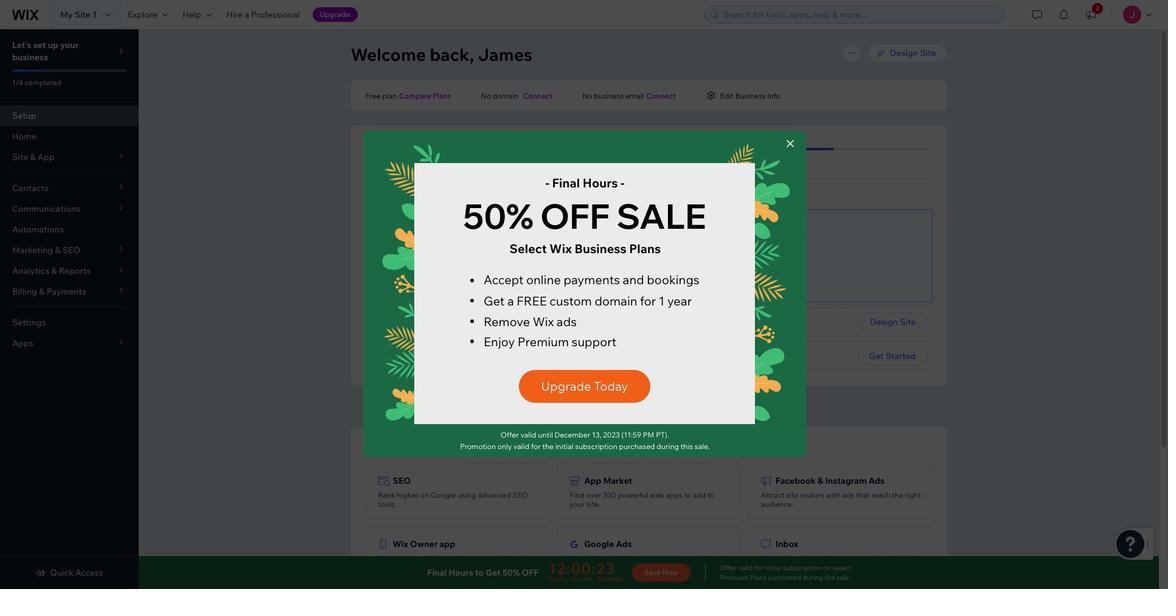 Task type: locate. For each thing, give the bounding box(es) containing it.
get inside get noticed on google by people searching for what your business offers.
[[570, 554, 582, 563]]

connect link for no domain connect
[[523, 90, 553, 101]]

0 horizontal spatial let's
[[12, 40, 31, 51]]

offer inside offer valid for initial subscription on select premium plans purchased during the sale.
[[721, 564, 737, 572]]

let's inside button
[[614, 270, 633, 281]]

1 vertical spatial the
[[893, 491, 904, 500]]

1 horizontal spatial upgrade
[[541, 379, 591, 394]]

0 vertical spatial let's
[[12, 40, 31, 51]]

get left started
[[869, 351, 884, 362]]

google right found
[[443, 351, 472, 362]]

1 connect link from the left
[[523, 90, 553, 101]]

google inside 'rank higher on google using advanced seo tools.'
[[431, 491, 456, 500]]

email,
[[761, 563, 782, 572]]

connect down james on the top left of the page
[[523, 91, 553, 100]]

2 vertical spatial plans
[[750, 573, 767, 582]]

during down reply
[[803, 573, 824, 582]]

chat right mobile,
[[517, 554, 532, 563]]

get for get found on google
[[389, 351, 404, 362]]

attract site visitors with ads that reach the right audience.
[[761, 491, 922, 509]]

1 horizontal spatial purchased
[[769, 573, 802, 582]]

your right what
[[588, 563, 603, 572]]

plans
[[433, 91, 452, 100], [630, 241, 661, 256], [750, 573, 767, 582]]

valid left until at left
[[521, 430, 537, 439]]

edit business info button
[[706, 90, 781, 101]]

find left the over on the bottom right of the page
[[570, 491, 585, 500]]

google inside get noticed on google by people searching for what your business offers.
[[622, 554, 647, 563]]

1 more. from the left
[[427, 563, 446, 572]]

1 vertical spatial let's
[[366, 142, 390, 156]]

searching
[[684, 554, 717, 563]]

edit business info
[[720, 91, 781, 100]]

chat
[[517, 554, 532, 563], [783, 563, 798, 572]]

no left email
[[583, 91, 593, 100]]

1 vertical spatial during
[[803, 573, 824, 582]]

1 horizontal spatial off
[[540, 195, 610, 237]]

over
[[586, 491, 601, 500]]

get
[[484, 293, 505, 309], [389, 351, 404, 362], [869, 351, 884, 362], [570, 554, 582, 563], [486, 567, 501, 578]]

seo up the higher
[[393, 475, 411, 486]]

1 vertical spatial premium
[[721, 573, 749, 582]]

connect link down james on the top left of the page
[[523, 90, 553, 101]]

automations link
[[0, 219, 139, 240]]

0 vertical spatial design site
[[891, 47, 936, 58]]

0 horizontal spatial connect link
[[523, 90, 553, 101]]

more. inside 'view and reply to all messages and activity via email, chat & more.'
[[806, 563, 826, 572]]

hours up 50% off sale select wix business plans
[[583, 175, 618, 191]]

time
[[579, 175, 608, 191]]

upgrade inside button
[[320, 10, 350, 19]]

1 vertical spatial offer
[[721, 564, 737, 572]]

1 horizontal spatial connect link
[[647, 90, 676, 101]]

1 vertical spatial custom
[[550, 293, 592, 309]]

tools.
[[378, 500, 397, 509]]

domain down 'let's go' button
[[595, 293, 638, 309]]

1 vertical spatial 1
[[659, 293, 665, 309]]

1 vertical spatial find
[[570, 491, 585, 500]]

free
[[366, 91, 381, 100]]

find left perfect
[[389, 246, 407, 257]]

find over 300 powerful web apps to add to your site.
[[570, 491, 715, 509]]

sale. inside offer valid for initial subscription on select premium plans purchased during the sale.
[[837, 573, 851, 582]]

facebook & instagram ads
[[776, 475, 885, 486]]

50%
[[463, 195, 534, 237], [503, 567, 520, 578]]

initial inside offer valid for initial subscription on select premium plans purchased during the sale.
[[765, 564, 782, 572]]

business up the payments
[[575, 241, 627, 256]]

noticed
[[584, 554, 610, 563]]

get left found
[[389, 351, 404, 362]]

purchased down email,
[[769, 573, 802, 582]]

0 horizontal spatial more.
[[427, 563, 446, 572]]

limited
[[532, 175, 576, 191]]

seo
[[393, 475, 411, 486], [513, 491, 528, 500]]

0 vertical spatial 1
[[93, 9, 97, 20]]

connect down update
[[389, 217, 424, 228]]

- left time
[[546, 175, 550, 191]]

2 vertical spatial site
[[900, 317, 916, 327]]

stands
[[577, 401, 605, 411]]

0 horizontal spatial hours
[[449, 567, 474, 578]]

0 horizontal spatial no
[[481, 91, 491, 100]]

0 horizontal spatial up
[[48, 40, 58, 51]]

1 horizontal spatial business
[[736, 91, 766, 100]]

payments
[[564, 272, 620, 287]]

2 horizontal spatial connect
[[647, 91, 676, 100]]

off left what
[[522, 567, 539, 578]]

1 vertical spatial visitors
[[394, 563, 419, 572]]

ads up get noticed on google by people searching for what your business offers.
[[616, 539, 632, 550]]

final
[[552, 175, 580, 191], [427, 567, 447, 578]]

domain right perfect
[[459, 246, 489, 257]]

domain
[[493, 91, 519, 100], [465, 217, 495, 228], [459, 246, 489, 257], [595, 293, 638, 309]]

the left right
[[893, 491, 904, 500]]

and left secure
[[491, 246, 506, 257]]

my site 1
[[60, 9, 97, 20]]

1 horizontal spatial 1/4 completed
[[750, 145, 799, 154]]

1 no from the left
[[481, 91, 491, 100]]

hours for 12:00:23
[[549, 575, 566, 583]]

a up the remove
[[508, 293, 514, 309]]

business left email
[[594, 91, 624, 100]]

design your website
[[389, 317, 470, 327]]

ads up the reach
[[869, 475, 885, 486]]

13,
[[592, 430, 602, 439]]

valid left email,
[[739, 564, 753, 572]]

on down all
[[823, 564, 831, 572]]

seconds
[[597, 575, 622, 583]]

hours down the from
[[449, 567, 474, 578]]

powerful
[[618, 491, 648, 500]]

1/4 completed down info at top right
[[750, 145, 799, 154]]

1 horizontal spatial more.
[[806, 563, 826, 572]]

1/4 completed inside sidebar element
[[12, 78, 61, 87]]

plans inside offer valid for initial subscription on select premium plans purchased during the sale.
[[750, 573, 767, 582]]

the down until at left
[[543, 442, 554, 451]]

2 horizontal spatial hours
[[583, 175, 618, 191]]

during inside offer valid for initial subscription on select premium plans purchased during the sale.
[[803, 573, 824, 582]]

a
[[245, 9, 249, 20], [426, 217, 431, 228], [553, 246, 557, 257], [508, 293, 514, 309], [510, 438, 516, 452]]

0 horizontal spatial let's set up your business
[[12, 40, 79, 63]]

1 horizontal spatial the
[[825, 573, 835, 582]]

1 vertical spatial business
[[575, 241, 627, 256]]

offer for offer valid until december 13, 2023 (11:59 pm pt).
[[501, 430, 519, 439]]

0 vertical spatial site
[[75, 9, 91, 20]]

on for higher
[[421, 491, 429, 500]]

website right only
[[519, 438, 560, 452]]

1 horizontal spatial offer
[[721, 564, 737, 572]]

0 horizontal spatial business
[[575, 241, 627, 256]]

get left noticed at the bottom of page
[[570, 554, 582, 563]]

connect right email
[[647, 91, 676, 100]]

let's set up your business down my
[[12, 40, 79, 63]]

1 horizontal spatial initial
[[765, 564, 782, 572]]

hours inside 12:00:23 hours minutes seconds
[[549, 575, 566, 583]]

custom up perfect
[[432, 217, 463, 228]]

website up 'get found on google' on the bottom left
[[439, 317, 470, 327]]

hire a professional
[[226, 9, 300, 20]]

with inside 'attract site visitors with ads that reach the right audience.'
[[827, 491, 841, 500]]

automations
[[12, 224, 64, 235]]

& right facebook
[[818, 475, 824, 486]]

on for noticed
[[611, 554, 620, 563]]

1 vertical spatial sale.
[[837, 573, 851, 582]]

let's go button
[[603, 267, 657, 285]]

for down view
[[755, 564, 763, 572]]

1 horizontal spatial chat
[[783, 563, 798, 572]]

explore
[[128, 9, 158, 20]]

1 horizontal spatial premium
[[721, 573, 749, 582]]

manage your business from your mobile, chat with visitors & more.
[[378, 554, 532, 572]]

0 horizontal spatial purchased
[[619, 442, 655, 451]]

select
[[510, 241, 547, 256]]

quick
[[50, 567, 73, 578]]

on inside get noticed on google by people searching for what your business offers.
[[611, 554, 620, 563]]

0 vertical spatial ads
[[557, 314, 577, 329]]

2 button
[[1078, 0, 1105, 29]]

ads down instagram
[[843, 491, 855, 500]]

your
[[60, 40, 79, 51], [427, 142, 451, 156], [421, 186, 438, 197], [409, 246, 426, 257], [419, 317, 437, 327], [570, 500, 585, 509], [408, 554, 423, 563], [474, 554, 489, 563], [588, 563, 603, 572]]

up
[[48, 40, 58, 51], [411, 142, 425, 156]]

hours left minutes
[[549, 575, 566, 583]]

1 horizontal spatial during
[[803, 573, 824, 582]]

0 horizontal spatial final
[[427, 567, 447, 578]]

1 horizontal spatial ads
[[869, 475, 885, 486]]

what
[[570, 563, 586, 572]]

the inside 'attract site visitors with ads that reach the right audience.'
[[893, 491, 904, 500]]

2
[[1096, 4, 1100, 12]]

0 vertical spatial valid
[[521, 430, 537, 439]]

1 vertical spatial site
[[920, 47, 936, 58]]

chat right email,
[[783, 563, 798, 572]]

1 vertical spatial design site
[[870, 317, 916, 327]]

0 vertical spatial find
[[389, 246, 407, 257]]

set
[[33, 40, 46, 51], [393, 142, 409, 156]]

get inside button
[[869, 351, 884, 362]]

2 horizontal spatial let's
[[614, 270, 633, 281]]

find inside find over 300 powerful web apps to add to your site.
[[570, 491, 585, 500]]

a for professional
[[245, 9, 249, 20]]

during down pt).
[[657, 442, 679, 451]]

wix right it
[[550, 241, 572, 256]]

1 horizontal spatial up
[[411, 142, 425, 156]]

1 horizontal spatial find
[[570, 491, 585, 500]]

completed
[[25, 78, 61, 87], [762, 145, 799, 154]]

than
[[484, 438, 508, 452]]

& inside 'view and reply to all messages and activity via email, chat & more.'
[[800, 563, 804, 572]]

site down facebook
[[787, 491, 799, 500]]

completed up setup
[[25, 78, 61, 87]]

final down app
[[427, 567, 447, 578]]

1 left year
[[659, 293, 665, 309]]

initial down view
[[765, 564, 782, 572]]

on
[[431, 351, 441, 362], [421, 491, 429, 500], [611, 554, 620, 563], [823, 564, 831, 572]]

your inside find over 300 powerful web apps to add to your site.
[[570, 500, 585, 509]]

owner
[[410, 539, 438, 550]]

offer up only
[[501, 430, 519, 439]]

0 horizontal spatial 1/4 completed
[[12, 78, 61, 87]]

1/4
[[12, 78, 23, 87], [750, 145, 761, 154]]

0 vertical spatial up
[[48, 40, 58, 51]]

manage
[[378, 554, 406, 563]]

get for get a free custom domain for 1 year
[[484, 293, 505, 309]]

1 vertical spatial website
[[519, 438, 560, 452]]

visitors down owner
[[394, 563, 419, 572]]

4 - from the left
[[641, 175, 645, 191]]

business down app
[[424, 554, 454, 563]]

let's
[[12, 40, 31, 51], [366, 142, 390, 156], [614, 270, 633, 281]]

business up seconds
[[605, 563, 635, 572]]

advanced
[[478, 491, 511, 500]]

back,
[[430, 44, 474, 65]]

your right update
[[421, 186, 438, 197]]

1 vertical spatial ads
[[843, 491, 855, 500]]

1 horizontal spatial let's
[[366, 142, 390, 156]]

0 vertical spatial sale.
[[695, 442, 710, 451]]

& left all
[[800, 563, 804, 572]]

website
[[439, 317, 470, 327], [519, 438, 560, 452]]

50% off sale select wix business plans
[[463, 195, 707, 256]]

1 horizontal spatial no
[[583, 91, 593, 100]]

50% up find your perfect domain and secure it in a few clicks.
[[463, 195, 534, 237]]

up inside let's set up your business
[[48, 40, 58, 51]]

your down my
[[60, 40, 79, 51]]

2 no from the left
[[583, 91, 593, 100]]

get down accept
[[484, 293, 505, 309]]

custom
[[432, 217, 463, 228], [550, 293, 592, 309]]

1 horizontal spatial seo
[[513, 491, 528, 500]]

0 vertical spatial business
[[736, 91, 766, 100]]

- limited time only -
[[525, 175, 645, 191]]

your up final hours to get 50% off
[[474, 554, 489, 563]]

final up 50% off sale select wix business plans
[[552, 175, 580, 191]]

valid right only
[[514, 442, 530, 451]]

plans down email,
[[750, 573, 767, 582]]

and left the activity
[[867, 554, 880, 563]]

1 horizontal spatial subscription
[[783, 564, 822, 572]]

- right only
[[641, 175, 645, 191]]

business inside 50% off sale select wix business plans
[[575, 241, 627, 256]]

design down 'search for tools, apps, help & more...' field
[[891, 47, 919, 58]]

0 vertical spatial 50%
[[463, 195, 534, 237]]

wix
[[550, 241, 572, 256], [533, 314, 554, 329], [560, 401, 575, 411], [393, 539, 409, 550]]

2 vertical spatial let's
[[614, 270, 633, 281]]

site left type
[[440, 186, 455, 197]]

purchased down (11:59
[[619, 442, 655, 451]]

seo inside 'rank higher on google using advanced seo tools.'
[[513, 491, 528, 500]]

until
[[538, 430, 553, 439]]

1 horizontal spatial visitors
[[800, 491, 825, 500]]

reach
[[872, 491, 891, 500]]

0 horizontal spatial completed
[[25, 78, 61, 87]]

0 horizontal spatial &
[[421, 563, 425, 572]]

purchased inside offer valid for initial subscription on select premium plans purchased during the sale.
[[769, 573, 802, 582]]

2 horizontal spatial with
[[827, 491, 841, 500]]

completed down info at top right
[[762, 145, 799, 154]]

subscription down 13,
[[575, 442, 618, 451]]

no down james on the top left of the page
[[481, 91, 491, 100]]

1 horizontal spatial site
[[900, 317, 916, 327]]

completed inside sidebar element
[[25, 78, 61, 87]]

set inside sidebar element
[[33, 40, 46, 51]]

james
[[478, 44, 533, 65]]

let's set up your business inside sidebar element
[[12, 40, 79, 63]]

initial
[[556, 442, 574, 451], [765, 564, 782, 572]]

wix inside 50% off sale select wix business plans
[[550, 241, 572, 256]]

enjoy
[[484, 334, 515, 349]]

this
[[681, 442, 693, 451]]

google
[[443, 351, 472, 362], [431, 491, 456, 500], [584, 539, 614, 550], [622, 554, 647, 563]]

0 horizontal spatial chat
[[517, 554, 532, 563]]

1 vertical spatial set
[[393, 142, 409, 156]]

connect a custom domain
[[389, 217, 495, 228]]

1
[[93, 9, 97, 20], [659, 293, 665, 309]]

2 horizontal spatial &
[[818, 475, 824, 486]]

with inside manage your business from your mobile, chat with visitors & more.
[[378, 563, 393, 572]]

1 vertical spatial subscription
[[783, 564, 822, 572]]

offer
[[501, 430, 519, 439], [721, 564, 737, 572]]

2 connect link from the left
[[647, 90, 676, 101]]

0 horizontal spatial 1/4
[[12, 78, 23, 87]]

offer left email,
[[721, 564, 737, 572]]

design site button
[[859, 313, 927, 331]]

0 vertical spatial let's set up your business
[[12, 40, 79, 63]]

a right hire
[[245, 9, 249, 20]]

google left using
[[431, 491, 456, 500]]

access
[[75, 567, 103, 578]]

design up get started
[[870, 317, 898, 327]]

0 vertical spatial completed
[[25, 78, 61, 87]]

& inside manage your business from your mobile, chat with visitors & more.
[[421, 563, 425, 572]]

1 horizontal spatial 1/4
[[750, 145, 761, 154]]

sale. down select
[[837, 573, 851, 582]]

to
[[684, 491, 692, 500], [708, 491, 715, 500], [813, 554, 820, 563], [475, 567, 484, 578]]

compare
[[399, 91, 431, 100]]

1/4 left close icon
[[750, 145, 761, 154]]

ads up enjoy premium support
[[557, 314, 577, 329]]

for down until at left
[[531, 442, 541, 451]]

off inside 50% off sale select wix business plans
[[540, 195, 610, 237]]

valid inside offer valid for initial subscription on select premium plans purchased during the sale.
[[739, 564, 753, 572]]

plans inside 50% off sale select wix business plans
[[630, 241, 661, 256]]

50% down mobile,
[[503, 567, 520, 578]]

0 vertical spatial final
[[552, 175, 580, 191]]

initial down december
[[556, 442, 574, 451]]

design site link
[[869, 44, 947, 62]]

more.
[[427, 563, 446, 572], [806, 563, 826, 572]]

2 more. from the left
[[806, 563, 826, 572]]

on right the higher
[[421, 491, 429, 500]]

1 horizontal spatial website
[[519, 438, 560, 452]]

design site
[[891, 47, 936, 58], [870, 317, 916, 327]]

business inside get noticed on google by people searching for what your business offers.
[[605, 563, 635, 572]]

business up setup
[[12, 52, 48, 63]]

0 horizontal spatial 1
[[93, 9, 97, 20]]

update
[[389, 186, 419, 197]]

0 horizontal spatial website
[[439, 317, 470, 327]]

wix up manage
[[393, 539, 409, 550]]

1 vertical spatial completed
[[762, 145, 799, 154]]

more. down app
[[427, 563, 446, 572]]

facebook
[[776, 475, 816, 486]]

1/4 up setup
[[12, 78, 23, 87]]

1 horizontal spatial &
[[800, 563, 804, 572]]

close image
[[787, 140, 794, 147]]

instagram
[[826, 475, 867, 486]]

1 vertical spatial final
[[427, 567, 447, 578]]

let's set up your business
[[12, 40, 79, 63], [366, 142, 500, 156]]

e.g., mystunningwebsite.com field
[[404, 267, 589, 284]]

1 horizontal spatial sale.
[[837, 573, 851, 582]]

-
[[525, 175, 529, 191], [546, 175, 550, 191], [621, 175, 625, 191], [641, 175, 645, 191]]

more. inside manage your business from your mobile, chat with visitors & more.
[[427, 563, 446, 572]]

chat inside manage your business from your mobile, chat with visitors & more.
[[517, 554, 532, 563]]

0 horizontal spatial set
[[33, 40, 46, 51]]

- left limited
[[525, 175, 529, 191]]

0 horizontal spatial site
[[75, 9, 91, 20]]

upgrade up stands
[[541, 379, 591, 394]]

on inside 'rank higher on google using advanced seo tools.'
[[421, 491, 429, 500]]

1 vertical spatial purchased
[[769, 573, 802, 582]]

1 horizontal spatial with
[[607, 401, 624, 411]]

you've got much more than a website
[[366, 438, 560, 452]]

find your perfect domain and secure it in a few clicks.
[[389, 246, 600, 257]]

connect link right email
[[647, 90, 676, 101]]

1 vertical spatial upgrade
[[541, 379, 591, 394]]

subscription down reply
[[783, 564, 822, 572]]

no for no business email connect
[[583, 91, 593, 100]]

design up found
[[389, 317, 417, 327]]

1 vertical spatial 1/4
[[750, 145, 761, 154]]

audience.
[[761, 500, 794, 509]]

site inside button
[[900, 317, 916, 327]]



Task type: describe. For each thing, give the bounding box(es) containing it.
promotion
[[460, 442, 496, 451]]

reply
[[794, 554, 811, 563]]

offers.
[[637, 563, 658, 572]]

home link
[[0, 126, 139, 147]]

get down mobile,
[[486, 567, 501, 578]]

0 horizontal spatial connect
[[389, 217, 424, 228]]

remove wix ads
[[484, 314, 577, 329]]

1 vertical spatial 1/4 completed
[[750, 145, 799, 154]]

1 vertical spatial 50%
[[503, 567, 520, 578]]

wix left stands
[[560, 401, 575, 411]]

1 horizontal spatial final
[[552, 175, 580, 191]]

you've
[[366, 438, 400, 452]]

3 - from the left
[[621, 175, 625, 191]]

site inside 'attract site visitors with ads that reach the right audience.'
[[787, 491, 799, 500]]

ukraine
[[626, 401, 658, 411]]

business inside sidebar element
[[12, 52, 48, 63]]

sidebar element
[[0, 29, 139, 589]]

0 vertical spatial during
[[657, 442, 679, 451]]

wix stands with ukraine
[[560, 401, 658, 411]]

wix up enjoy premium support
[[533, 314, 554, 329]]

get started button
[[858, 347, 927, 365]]

and left bookings
[[623, 272, 644, 287]]

minutes
[[570, 575, 593, 583]]

0 horizontal spatial ads
[[557, 314, 577, 329]]

ads inside 'attract site visitors with ads that reach the right audience.'
[[843, 491, 855, 500]]

your inside let's set up your business
[[60, 40, 79, 51]]

online
[[527, 272, 561, 287]]

type
[[457, 186, 475, 197]]

0 horizontal spatial subscription
[[575, 442, 618, 451]]

domain down james on the top left of the page
[[493, 91, 519, 100]]

help button
[[175, 0, 219, 29]]

update your site type
[[389, 186, 475, 197]]

find for find your perfect domain and secure it in a few clicks.
[[389, 246, 407, 257]]

0 horizontal spatial the
[[543, 442, 554, 451]]

get for get started
[[869, 351, 884, 362]]

web
[[650, 491, 664, 500]]

bookings
[[647, 272, 700, 287]]

business inside manage your business from your mobile, chat with visitors & more.
[[424, 554, 454, 563]]

final hours to get 50% off
[[427, 567, 539, 578]]

1 vertical spatial up
[[411, 142, 425, 156]]

much
[[423, 438, 452, 452]]

300
[[603, 491, 617, 500]]

pm
[[643, 430, 655, 439]]

0 horizontal spatial site
[[440, 186, 455, 197]]

0 vertical spatial custom
[[432, 217, 463, 228]]

1 vertical spatial ads
[[616, 539, 632, 550]]

let's inside sidebar element
[[12, 40, 31, 51]]

50% inside 50% off sale select wix business plans
[[463, 195, 534, 237]]

in
[[544, 246, 551, 257]]

google for noticed
[[622, 554, 647, 563]]

your down owner
[[408, 554, 423, 563]]

0 vertical spatial with
[[607, 401, 624, 411]]

1 - from the left
[[525, 175, 529, 191]]

business inside button
[[736, 91, 766, 100]]

2 horizontal spatial site
[[920, 47, 936, 58]]

premium inside offer valid for initial subscription on select premium plans purchased during the sale.
[[721, 573, 749, 582]]

welcome back, james
[[351, 44, 533, 65]]

google for found
[[443, 351, 472, 362]]

0 horizontal spatial premium
[[518, 334, 569, 349]]

upgrade today
[[541, 379, 628, 394]]

no domain connect
[[481, 91, 553, 100]]

now
[[663, 568, 679, 577]]

2023
[[603, 430, 620, 439]]

compare plans link
[[399, 90, 452, 101]]

rank
[[378, 491, 395, 500]]

and up offer valid for initial subscription on select premium plans purchased during the sale.
[[780, 554, 793, 563]]

for inside get noticed on google by people searching for what your business offers.
[[719, 554, 728, 563]]

get found on google
[[389, 351, 472, 362]]

1 horizontal spatial connect
[[523, 91, 553, 100]]

the inside offer valid for initial subscription on select premium plans purchased during the sale.
[[825, 573, 835, 582]]

view
[[761, 554, 778, 563]]

0 vertical spatial initial
[[556, 442, 574, 451]]

your up update your site type
[[427, 142, 451, 156]]

0 horizontal spatial plans
[[433, 91, 452, 100]]

welcome
[[351, 44, 426, 65]]

today
[[594, 379, 628, 394]]

no business email connect
[[583, 91, 676, 100]]

0 vertical spatial website
[[439, 317, 470, 327]]

your inside get noticed on google by people searching for what your business offers.
[[588, 563, 603, 572]]

using
[[458, 491, 476, 500]]

0 horizontal spatial sale.
[[695, 442, 710, 451]]

get noticed on google by people searching for what your business offers.
[[570, 554, 728, 572]]

domain up find your perfect domain and secure it in a few clicks.
[[465, 217, 495, 228]]

apps
[[666, 491, 683, 500]]

on for found
[[431, 351, 441, 362]]

design inside button
[[870, 317, 898, 327]]

upgrade for upgrade today
[[541, 379, 591, 394]]

market
[[604, 475, 633, 486]]

for inside offer valid for initial subscription on select premium plans purchased during the sale.
[[755, 564, 763, 572]]

get a free custom domain for 1 year
[[484, 293, 692, 309]]

started
[[886, 351, 916, 362]]

my
[[60, 9, 73, 20]]

design site inside design site link
[[891, 47, 936, 58]]

free
[[517, 293, 547, 309]]

visitors inside manage your business from your mobile, chat with visitors & more.
[[394, 563, 419, 572]]

business up type
[[453, 142, 500, 156]]

december
[[555, 430, 591, 439]]

found
[[406, 351, 429, 362]]

0 vertical spatial ads
[[869, 475, 885, 486]]

inbox
[[776, 539, 799, 550]]

app
[[440, 539, 455, 550]]

1 horizontal spatial let's set up your business
[[366, 142, 500, 156]]

google ads
[[584, 539, 632, 550]]

no for no domain connect
[[481, 91, 491, 100]]

accept online payments and bookings
[[484, 272, 700, 287]]

attract
[[761, 491, 785, 500]]

hire
[[226, 9, 243, 20]]

get for get noticed on google by people searching for what your business offers.
[[570, 554, 582, 563]]

1 vertical spatial valid
[[514, 442, 530, 451]]

for down 'go'
[[640, 293, 656, 309]]

view and reply to all messages and activity via email, chat & more.
[[761, 554, 918, 572]]

go
[[635, 270, 646, 281]]

subscription inside offer valid for initial subscription on select premium plans purchased during the sale.
[[783, 564, 822, 572]]

0 horizontal spatial off
[[522, 567, 539, 578]]

connect link for no business email connect
[[647, 90, 676, 101]]

a for free
[[508, 293, 514, 309]]

messages
[[831, 554, 865, 563]]

design site inside design site button
[[870, 317, 916, 327]]

upgrade today link
[[519, 370, 651, 403]]

Search for tools, apps, help & more... field
[[720, 6, 1001, 23]]

1 horizontal spatial custom
[[550, 293, 592, 309]]

valid for offer valid for initial subscription on select premium plans purchased during the sale.
[[739, 564, 753, 572]]

few
[[559, 246, 574, 257]]

higher
[[397, 491, 419, 500]]

site.
[[587, 500, 601, 509]]

mobile,
[[491, 554, 516, 563]]

1 horizontal spatial set
[[393, 142, 409, 156]]

to inside 'view and reply to all messages and activity via email, chat & more.'
[[813, 554, 820, 563]]

a for custom
[[426, 217, 431, 228]]

2 - from the left
[[546, 175, 550, 191]]

upgrade for upgrade
[[320, 10, 350, 19]]

- final hours -
[[546, 175, 625, 191]]

via
[[908, 554, 918, 563]]

clicks.
[[575, 246, 600, 257]]

offer valid until december 13, 2023 (11:59 pm pt).
[[501, 430, 669, 439]]

support
[[572, 334, 617, 349]]

find for find over 300 powerful web apps to add to your site.
[[570, 491, 585, 500]]

save
[[644, 568, 661, 577]]

your up 'get found on google' on the bottom left
[[419, 317, 437, 327]]

add
[[693, 491, 706, 500]]

people
[[658, 554, 682, 563]]

from
[[456, 554, 472, 563]]

a right the in in the left top of the page
[[553, 246, 557, 257]]

your left perfect
[[409, 246, 426, 257]]

1/4 inside sidebar element
[[12, 78, 23, 87]]

a right than
[[510, 438, 516, 452]]

save now button
[[632, 564, 691, 582]]

chat inside 'view and reply to all messages and activity via email, chat & more.'
[[783, 563, 798, 572]]

on inside offer valid for initial subscription on select premium plans purchased during the sale.
[[823, 564, 831, 572]]

valid for offer valid until december 13, 2023 (11:59 pm pt).
[[521, 430, 537, 439]]

plan
[[382, 91, 397, 100]]

google up noticed at the bottom of page
[[584, 539, 614, 550]]

help
[[183, 9, 201, 20]]

more
[[454, 438, 482, 452]]

hours for final
[[449, 567, 474, 578]]

1 horizontal spatial 1
[[659, 293, 665, 309]]

quick access button
[[36, 567, 103, 578]]

12:00:23
[[549, 559, 616, 578]]

offer for offer valid for initial subscription on select premium plans purchased during the sale.
[[721, 564, 737, 572]]

0 vertical spatial seo
[[393, 475, 411, 486]]

professional
[[251, 9, 300, 20]]

pt).
[[656, 430, 669, 439]]

google for higher
[[431, 491, 456, 500]]

visitors inside 'attract site visitors with ads that reach the right audience.'
[[800, 491, 825, 500]]



Task type: vqa. For each thing, say whether or not it's contained in the screenshot.


